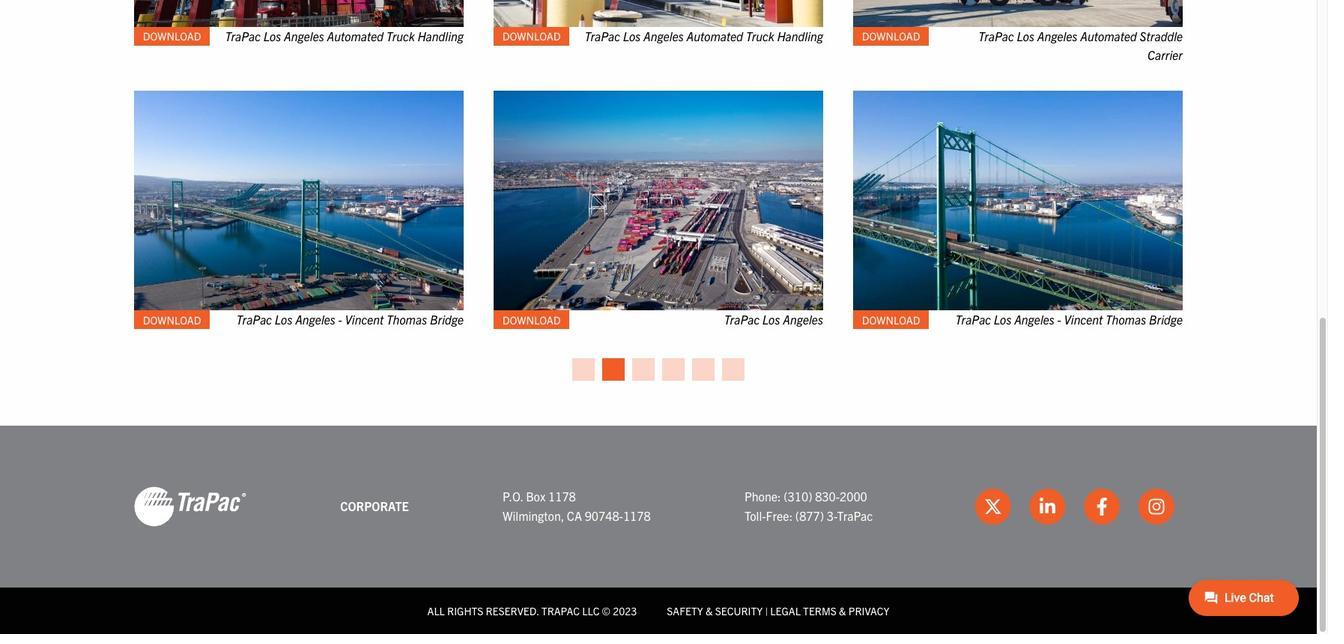 Task type: locate. For each thing, give the bounding box(es) containing it.
2 automated from the left
[[687, 28, 744, 43]]

thomas
[[387, 312, 428, 327], [1106, 312, 1147, 327]]

los for trapac los angeles image
[[763, 312, 781, 327]]

2 horizontal spatial automated
[[1081, 28, 1138, 43]]

download link
[[134, 27, 210, 46], [494, 27, 570, 46], [854, 27, 930, 46], [134, 311, 210, 329], [494, 311, 570, 329], [854, 311, 930, 329]]

1 horizontal spatial automated
[[687, 28, 744, 43]]

bridge
[[430, 312, 464, 327], [1150, 312, 1183, 327]]

wilmington,
[[503, 508, 565, 523]]

(310)
[[784, 489, 813, 504]]

security
[[716, 604, 763, 618]]

1178 up ca
[[549, 489, 576, 504]]

1178
[[549, 489, 576, 504], [623, 508, 651, 523]]

0 horizontal spatial thomas
[[387, 312, 428, 327]]

free:
[[766, 508, 793, 523]]

0 horizontal spatial truck
[[387, 28, 415, 43]]

0 horizontal spatial handling
[[418, 28, 464, 43]]

footer
[[0, 426, 1318, 634]]

-
[[338, 312, 342, 327], [1058, 312, 1062, 327]]

1 & from the left
[[706, 604, 713, 618]]

los for 'trapac los angeles automated truck handling' image
[[623, 28, 641, 43]]

tab panel containing trapac los angeles automated truck handling
[[119, 0, 1198, 355]]

truck
[[387, 28, 415, 43], [746, 28, 775, 43]]

terms
[[804, 604, 837, 618]]

1 horizontal spatial truck
[[746, 28, 775, 43]]

automated
[[327, 28, 384, 43], [687, 28, 744, 43], [1081, 28, 1138, 43]]

tab list
[[119, 355, 1198, 381]]

0 horizontal spatial trapac los angeles automated truck handling
[[225, 28, 464, 43]]

download link for 'trapac los angeles automated truck handling' image
[[494, 27, 570, 46]]

0 horizontal spatial trapac los angeles - vincent thomas bridge
[[237, 312, 464, 327]]

1 vertical spatial 1178
[[623, 508, 651, 523]]

1 horizontal spatial trapac los angeles - vincent thomas bridge
[[956, 312, 1183, 327]]

corporate
[[340, 499, 409, 514]]

los
[[264, 28, 281, 43], [623, 28, 641, 43], [1017, 28, 1035, 43], [275, 312, 293, 327], [763, 312, 781, 327], [994, 312, 1012, 327]]

1 horizontal spatial handling
[[778, 28, 824, 43]]

0 horizontal spatial &
[[706, 604, 713, 618]]

1178 right ca
[[623, 508, 651, 523]]

download for 'trapac los angeles automated truck handling' image
[[503, 29, 561, 43]]

1 horizontal spatial bridge
[[1150, 312, 1183, 327]]

1 trapac los angeles - vincent thomas bridge from the left
[[237, 312, 464, 327]]

p.o. box 1178 wilmington, ca 90748-1178
[[503, 489, 651, 523]]

download link for trapac los angeles image
[[494, 311, 570, 329]]

tab panel
[[119, 0, 1198, 355]]

2 trapac los angeles - vincent thomas bridge from the left
[[956, 312, 1183, 327]]

footer containing p.o. box 1178
[[0, 426, 1318, 634]]

all
[[428, 604, 445, 618]]

1 horizontal spatial vincent
[[1065, 312, 1103, 327]]

3-
[[827, 508, 838, 523]]

download
[[143, 29, 201, 43], [503, 29, 561, 43], [863, 29, 921, 43], [143, 313, 201, 327], [503, 313, 561, 327], [863, 313, 921, 327]]

1 horizontal spatial 1178
[[623, 508, 651, 523]]

trapac
[[225, 28, 261, 43], [585, 28, 621, 43], [979, 28, 1015, 43], [237, 312, 272, 327], [725, 312, 760, 327], [956, 312, 992, 327], [838, 508, 873, 523]]

1 automated from the left
[[327, 28, 384, 43]]

los inside trapac los angeles automated straddle carrier
[[1017, 28, 1035, 43]]

reserved.
[[486, 604, 539, 618]]

angeles inside trapac los angeles automated straddle carrier
[[1038, 28, 1078, 43]]

3 automated from the left
[[1081, 28, 1138, 43]]

trapac los angeles automated truck handling
[[225, 28, 464, 43], [585, 28, 824, 43]]

&
[[706, 604, 713, 618], [839, 604, 847, 618]]

p.o.
[[503, 489, 524, 504]]

1 horizontal spatial -
[[1058, 312, 1062, 327]]

1 horizontal spatial &
[[839, 604, 847, 618]]

1 horizontal spatial trapac los angeles automated truck handling
[[585, 28, 824, 43]]

privacy
[[849, 604, 890, 618]]

1 trapac los angeles automated truck handling from the left
[[225, 28, 464, 43]]

0 horizontal spatial bridge
[[430, 312, 464, 327]]

1 horizontal spatial thomas
[[1106, 312, 1147, 327]]

handling
[[418, 28, 464, 43], [778, 28, 824, 43]]

trapac los angeles image
[[494, 91, 824, 311]]

angeles
[[284, 28, 324, 43], [644, 28, 684, 43], [1038, 28, 1078, 43], [295, 312, 336, 327], [783, 312, 824, 327], [1015, 312, 1055, 327]]

angeles for 'trapac los angeles automated truck handling' image
[[644, 28, 684, 43]]

trapac los angeles - vincent thomas bridge
[[237, 312, 464, 327], [956, 312, 1183, 327]]

trapac inside phone: (310) 830-2000 toll-free: (877) 3-trapac
[[838, 508, 873, 523]]

1 handling from the left
[[418, 28, 464, 43]]

download for trapac los angeles automated straddle carrier image
[[863, 29, 921, 43]]

0 horizontal spatial automated
[[327, 28, 384, 43]]

0 horizontal spatial -
[[338, 312, 342, 327]]

0 vertical spatial 1178
[[549, 489, 576, 504]]

0 horizontal spatial 1178
[[549, 489, 576, 504]]

90748-
[[585, 508, 624, 523]]

0 horizontal spatial vincent
[[345, 312, 384, 327]]

automated inside trapac los angeles automated straddle carrier
[[1081, 28, 1138, 43]]

& right terms
[[839, 604, 847, 618]]

2 trapac los angeles automated truck handling from the left
[[585, 28, 824, 43]]

los for trapac los angeles automated straddle carrier image
[[1017, 28, 1035, 43]]

2 bridge from the left
[[1150, 312, 1183, 327]]

& right safety
[[706, 604, 713, 618]]

vincent
[[345, 312, 384, 327], [1065, 312, 1103, 327]]

©
[[602, 604, 611, 618]]

1 - from the left
[[338, 312, 342, 327]]



Task type: vqa. For each thing, say whether or not it's contained in the screenshot.
rightmost "Automated"
yes



Task type: describe. For each thing, give the bounding box(es) containing it.
|
[[766, 604, 768, 618]]

safety & security link
[[667, 604, 763, 618]]

trapac los angeles automated truck handling image
[[494, 0, 824, 27]]

2 vincent from the left
[[1065, 312, 1103, 327]]

trapac inside trapac los angeles automated straddle carrier
[[979, 28, 1015, 43]]

trapac los angeles
[[725, 312, 824, 327]]

download for trapac los angeles - vincent thomas bridge image at the top right
[[863, 313, 921, 327]]

box
[[526, 489, 546, 504]]

toll-
[[745, 508, 766, 523]]

llc
[[582, 604, 600, 618]]

(877)
[[796, 508, 824, 523]]

download link for trapac los angeles - vincent thomas bridge image at the top right
[[854, 311, 930, 329]]

2000
[[840, 489, 868, 504]]

phone: (310) 830-2000 toll-free: (877) 3-trapac
[[745, 489, 873, 523]]

angeles for trapac los angeles automated straddle carrier image
[[1038, 28, 1078, 43]]

download for trapac los angeles image
[[503, 313, 561, 327]]

safety
[[667, 604, 704, 618]]

straddle
[[1140, 28, 1183, 43]]

angeles for trapac los angeles - vincent thomas bridge image at the top right
[[1015, 312, 1055, 327]]

los for trapac los angeles - vincent thomas bridge image at the top right
[[994, 312, 1012, 327]]

2 & from the left
[[839, 604, 847, 618]]

carrier
[[1148, 48, 1183, 63]]

corporate image
[[134, 486, 247, 528]]

automated for trapac los angeles automated straddle carrier image
[[1081, 28, 1138, 43]]

trapac
[[542, 604, 580, 618]]

safety & security | legal terms & privacy
[[667, 604, 890, 618]]

phone:
[[745, 489, 781, 504]]

trapac los angeles - vincent thomas bridge image
[[854, 91, 1183, 311]]

automated for 'trapac los angeles automated truck handling' image
[[687, 28, 744, 43]]

rights
[[447, 604, 484, 618]]

trapac los angeles automated straddle carrier
[[979, 28, 1183, 63]]

legal terms & privacy link
[[771, 604, 890, 618]]

1 thomas from the left
[[387, 312, 428, 327]]

ca
[[567, 508, 582, 523]]

2 thomas from the left
[[1106, 312, 1147, 327]]

all rights reserved. trapac llc © 2023
[[428, 604, 637, 618]]

830-
[[816, 489, 840, 504]]

angeles for trapac los angeles image
[[783, 312, 824, 327]]

download link for trapac los angeles automated straddle carrier image
[[854, 27, 930, 46]]

2023
[[613, 604, 637, 618]]

2 truck from the left
[[746, 28, 775, 43]]

legal
[[771, 604, 801, 618]]

1 bridge from the left
[[430, 312, 464, 327]]

1 vincent from the left
[[345, 312, 384, 327]]

2 - from the left
[[1058, 312, 1062, 327]]

1 truck from the left
[[387, 28, 415, 43]]

trapac los angeles automated straddle carrier image
[[854, 0, 1183, 27]]

2 handling from the left
[[778, 28, 824, 43]]



